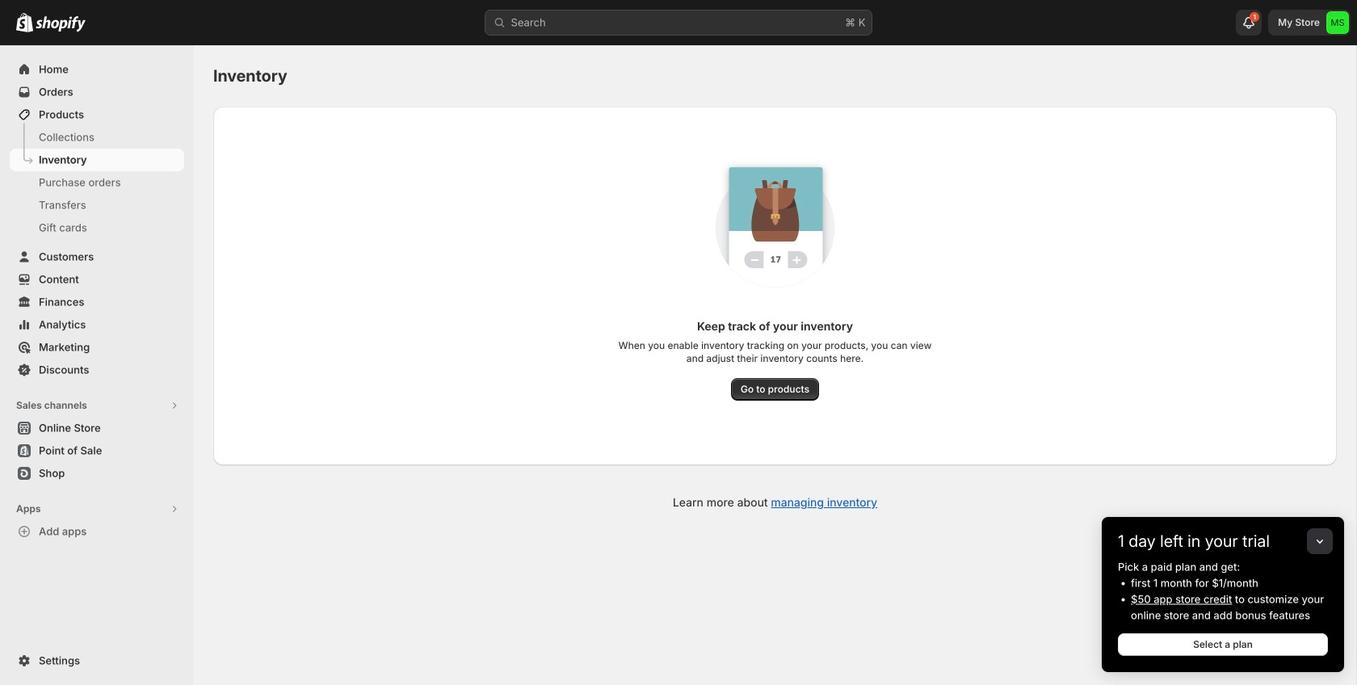 Task type: locate. For each thing, give the bounding box(es) containing it.
shopify image
[[36, 16, 86, 32]]

shopify image
[[16, 13, 33, 32]]

my store image
[[1327, 11, 1349, 34]]



Task type: vqa. For each thing, say whether or not it's contained in the screenshot.
text field
no



